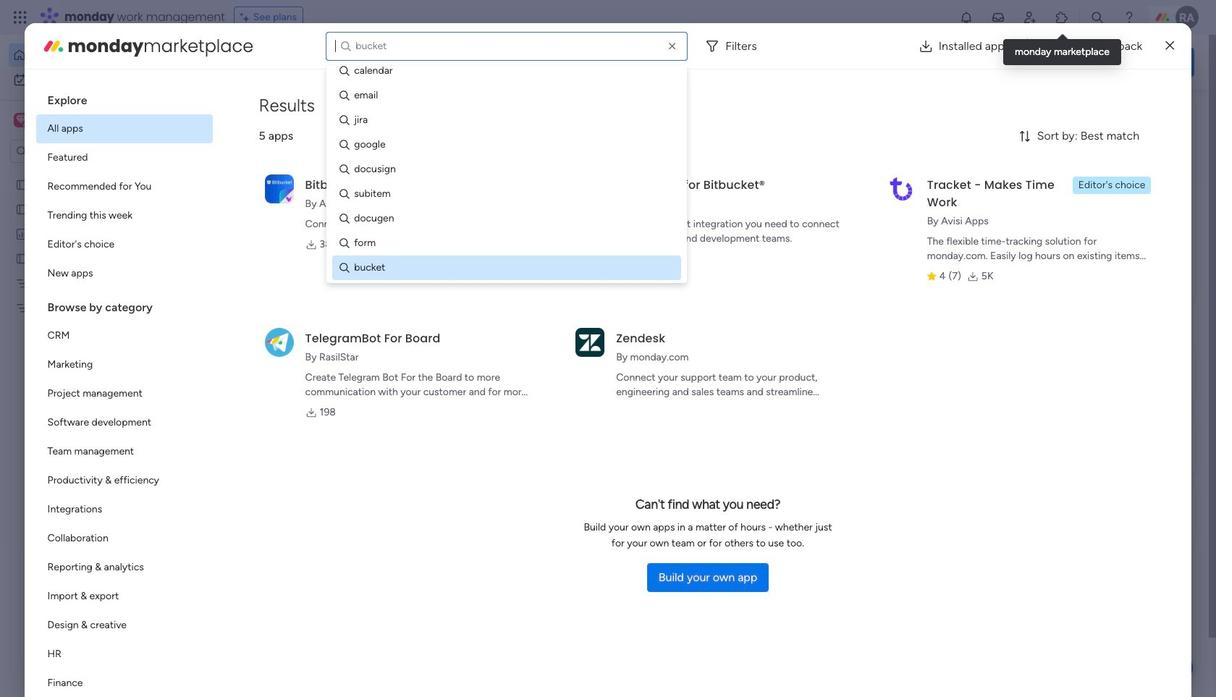 Task type: locate. For each thing, give the bounding box(es) containing it.
1 horizontal spatial public board image
[[479, 264, 495, 280]]

public board image up public dashboard icon
[[15, 177, 29, 191]]

0 vertical spatial monday marketplace image
[[1055, 10, 1070, 25]]

public board image down public dashboard icon
[[15, 251, 29, 265]]

0 vertical spatial public board image
[[15, 177, 29, 191]]

heading
[[36, 81, 213, 114], [36, 288, 213, 322]]

dapulse x slim image
[[1166, 37, 1175, 55]]

notifications image
[[959, 10, 974, 25]]

list box
[[36, 81, 213, 697], [0, 169, 185, 515]]

0 horizontal spatial monday marketplace image
[[42, 34, 65, 58]]

quick search results list box
[[224, 135, 943, 505]]

monday marketplace image
[[1055, 10, 1070, 25], [42, 34, 65, 58]]

1 vertical spatial public board image
[[479, 264, 495, 280]]

public board image
[[15, 177, 29, 191], [479, 264, 495, 280]]

0 horizontal spatial public board image
[[15, 177, 29, 191]]

v2 bolt switch image
[[1102, 54, 1111, 70]]

1 vertical spatial public board image
[[15, 251, 29, 265]]

public board image up 'component' image
[[479, 264, 495, 280]]

workspace image
[[16, 112, 26, 128]]

public board image
[[15, 202, 29, 216], [15, 251, 29, 265]]

component image
[[479, 287, 492, 300]]

see plans image
[[240, 9, 253, 25]]

help image
[[1122, 10, 1137, 25]]

ruby anderson image
[[1176, 6, 1199, 29]]

0 vertical spatial public board image
[[15, 202, 29, 216]]

app logo image
[[265, 174, 294, 203], [887, 174, 916, 203], [265, 328, 294, 357], [576, 328, 605, 357]]

contact sales element
[[978, 485, 1195, 543]]

1 vertical spatial monday marketplace image
[[42, 34, 65, 58]]

1 vertical spatial heading
[[36, 288, 213, 322]]

add to favorites image
[[666, 265, 681, 279]]

public board image up public dashboard icon
[[15, 202, 29, 216]]

v2 user feedback image
[[989, 54, 1000, 70]]

option
[[9, 43, 176, 67], [9, 68, 176, 91], [36, 114, 213, 143], [36, 143, 213, 172], [0, 171, 185, 174], [36, 172, 213, 201], [36, 201, 213, 230], [36, 230, 213, 259], [36, 259, 213, 288], [36, 322, 213, 350], [36, 350, 213, 379], [36, 379, 213, 408], [36, 408, 213, 437], [36, 437, 213, 466], [36, 466, 213, 495], [36, 495, 213, 524], [36, 524, 213, 553], [36, 553, 213, 582], [36, 582, 213, 611], [36, 611, 213, 640], [36, 640, 213, 669], [36, 669, 213, 697]]

0 vertical spatial heading
[[36, 81, 213, 114]]



Task type: describe. For each thing, give the bounding box(es) containing it.
Search in workspace field
[[30, 143, 121, 160]]

add to favorites image
[[429, 265, 444, 279]]

1 public board image from the top
[[15, 202, 29, 216]]

2 heading from the top
[[36, 288, 213, 322]]

2 public board image from the top
[[15, 251, 29, 265]]

workspace selection element
[[14, 112, 121, 130]]

update feed image
[[991, 10, 1006, 25]]

select product image
[[13, 10, 28, 25]]

1 horizontal spatial monday marketplace image
[[1055, 10, 1070, 25]]

workspace image
[[14, 112, 28, 128]]

search everything image
[[1091, 10, 1105, 25]]

templates image image
[[991, 109, 1182, 209]]

invite members image
[[1023, 10, 1038, 25]]

public dashboard image
[[15, 227, 29, 240]]

getting started element
[[978, 346, 1195, 404]]

1 heading from the top
[[36, 81, 213, 114]]

help center element
[[978, 415, 1195, 473]]



Task type: vqa. For each thing, say whether or not it's contained in the screenshot.
leftmost component icon
no



